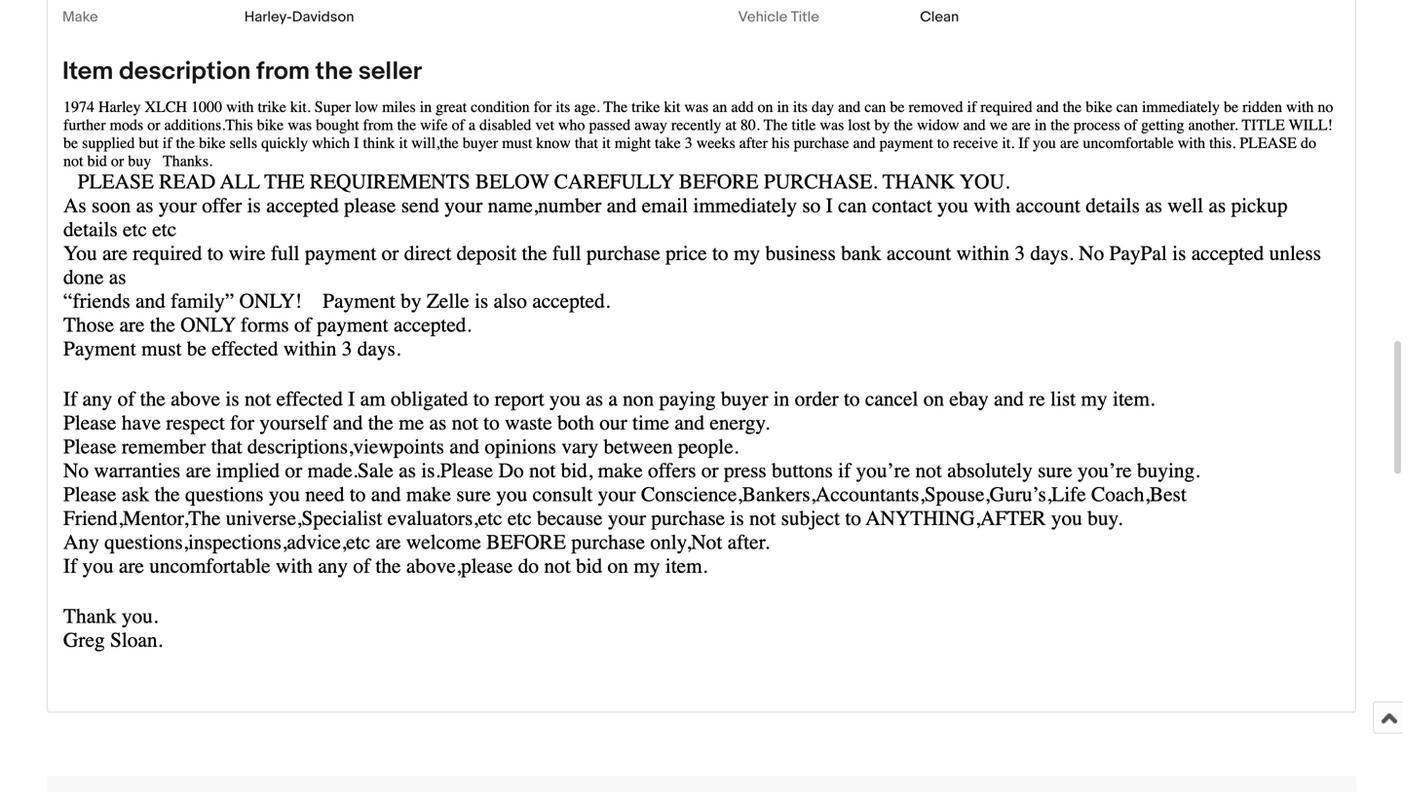 Task type: describe. For each thing, give the bounding box(es) containing it.
clean
[[920, 8, 959, 26]]

title
[[791, 8, 819, 26]]

harley-
[[244, 8, 292, 26]]



Task type: vqa. For each thing, say whether or not it's contained in the screenshot.
Feedback
no



Task type: locate. For each thing, give the bounding box(es) containing it.
vehicle
[[738, 8, 788, 26]]

davidson
[[292, 8, 354, 26]]

make
[[62, 8, 98, 26]]

harley-davidson
[[244, 8, 354, 26]]

vehicle title
[[738, 8, 819, 26]]

item
[[62, 57, 113, 87]]

the
[[315, 57, 353, 87]]

seller
[[358, 57, 422, 87]]

item description from the seller
[[62, 57, 422, 87]]

description
[[119, 57, 251, 87]]

from
[[256, 57, 310, 87]]



